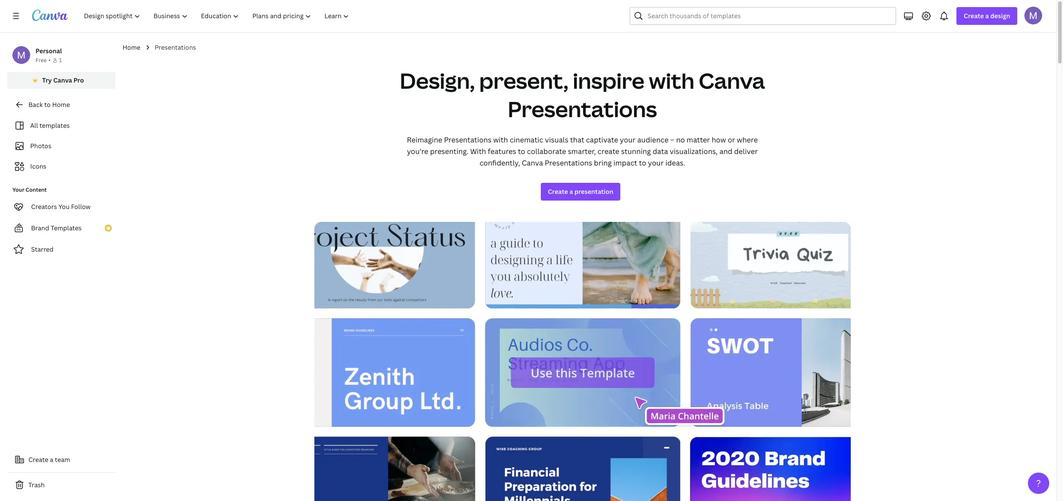 Task type: vqa. For each thing, say whether or not it's contained in the screenshot.
Font sets THE SEE ALL button
no



Task type: describe. For each thing, give the bounding box(es) containing it.
creators you follow link
[[7, 198, 115, 216]]

create for create a team
[[28, 456, 48, 464]]

stunning
[[621, 147, 651, 156]]

no
[[676, 135, 685, 145]]

create for create a design
[[964, 12, 984, 20]]

presentations inside design, present, inspire with canva presentations
[[508, 95, 657, 123]]

photos
[[30, 142, 51, 150]]

try canva pro button
[[7, 72, 115, 89]]

home link
[[123, 43, 140, 52]]

create
[[598, 147, 620, 156]]

1
[[59, 56, 62, 64]]

content
[[26, 186, 47, 194]]

back
[[28, 100, 43, 109]]

maria williams image
[[1025, 7, 1043, 24]]

back to home link
[[7, 96, 115, 114]]

inspire
[[573, 66, 645, 95]]

with inside design, present, inspire with canva presentations
[[649, 66, 695, 95]]

reimagine presentations with cinematic visuals that captivate your audience – no matter how or where you're presenting. with features to collaborate smarter, create stunning data visualizations, and deliver confidently, canva presentations bring impact to your ideas.
[[407, 135, 758, 168]]

visualizations,
[[670, 147, 718, 156]]

or
[[728, 135, 735, 145]]

features
[[488, 147, 516, 156]]

present,
[[479, 66, 569, 95]]

back to home
[[28, 100, 70, 109]]

impact
[[614, 158, 637, 168]]

bring
[[594, 158, 612, 168]]

with inside reimagine presentations with cinematic visuals that captivate your audience – no matter how or where you're presenting. with features to collaborate smarter, create stunning data visualizations, and deliver confidently, canva presentations bring impact to your ideas.
[[493, 135, 508, 145]]

creators you follow
[[31, 203, 91, 211]]

how
[[712, 135, 726, 145]]

create a team button
[[7, 451, 115, 469]]

follow
[[71, 203, 91, 211]]

starred link
[[7, 241, 115, 259]]

canva inside reimagine presentations with cinematic visuals that captivate your audience – no matter how or where you're presenting. with features to collaborate smarter, create stunning data visualizations, and deliver confidently, canva presentations bring impact to your ideas.
[[522, 158, 543, 168]]

your content
[[12, 186, 47, 194]]

free •
[[36, 56, 51, 64]]

visuals
[[545, 135, 569, 145]]

your
[[12, 186, 24, 194]]

that
[[570, 135, 585, 145]]

a for design
[[986, 12, 989, 20]]

captivate
[[586, 135, 618, 145]]

starred
[[31, 245, 54, 254]]

•
[[49, 56, 51, 64]]

templates
[[40, 121, 70, 130]]

create a presentation link
[[541, 183, 621, 201]]

canva inside button
[[53, 76, 72, 84]]



Task type: locate. For each thing, give the bounding box(es) containing it.
a for team
[[50, 456, 53, 464]]

0 vertical spatial your
[[620, 135, 636, 145]]

create a design
[[964, 12, 1011, 20]]

presentations up that at the top
[[508, 95, 657, 123]]

all templates
[[30, 121, 70, 130]]

brand
[[31, 224, 49, 232]]

templates
[[51, 224, 82, 232]]

0 horizontal spatial to
[[44, 100, 51, 109]]

with
[[470, 147, 486, 156]]

create a design button
[[957, 7, 1018, 25]]

2 vertical spatial to
[[639, 158, 646, 168]]

create
[[964, 12, 984, 20], [548, 187, 568, 196], [28, 456, 48, 464]]

–
[[671, 135, 675, 145]]

creators
[[31, 203, 57, 211]]

top level navigation element
[[78, 7, 357, 25]]

a inside the create a team button
[[50, 456, 53, 464]]

a left presentation
[[570, 187, 573, 196]]

0 horizontal spatial home
[[52, 100, 70, 109]]

a
[[986, 12, 989, 20], [570, 187, 573, 196], [50, 456, 53, 464]]

brand templates
[[31, 224, 82, 232]]

matter
[[687, 135, 710, 145]]

brand templates link
[[7, 219, 115, 237]]

? button
[[1028, 473, 1050, 494]]

create left team
[[28, 456, 48, 464]]

1 vertical spatial a
[[570, 187, 573, 196]]

presentations
[[155, 43, 196, 52], [508, 95, 657, 123], [444, 135, 492, 145], [545, 158, 592, 168]]

ideas.
[[666, 158, 685, 168]]

0 horizontal spatial with
[[493, 135, 508, 145]]

your
[[620, 135, 636, 145], [648, 158, 664, 168]]

pro
[[74, 76, 84, 84]]

1 vertical spatial to
[[518, 147, 525, 156]]

icons
[[30, 162, 46, 171]]

create inside dropdown button
[[964, 12, 984, 20]]

1 horizontal spatial home
[[123, 43, 140, 52]]

your up stunning
[[620, 135, 636, 145]]

reimagine
[[407, 135, 442, 145]]

1 vertical spatial your
[[648, 158, 664, 168]]

a left design
[[986, 12, 989, 20]]

2 horizontal spatial canva
[[699, 66, 765, 95]]

home
[[123, 43, 140, 52], [52, 100, 70, 109]]

collaborate
[[527, 147, 566, 156]]

canva
[[699, 66, 765, 95], [53, 76, 72, 84], [522, 158, 543, 168]]

2 horizontal spatial a
[[986, 12, 989, 20]]

0 vertical spatial to
[[44, 100, 51, 109]]

you
[[59, 203, 70, 211]]

trash
[[28, 481, 45, 490]]

design
[[991, 12, 1011, 20]]

to right back
[[44, 100, 51, 109]]

0 horizontal spatial a
[[50, 456, 53, 464]]

cinematic
[[510, 135, 543, 145]]

presenting.
[[430, 147, 469, 156]]

presentations right home link in the top left of the page
[[155, 43, 196, 52]]

to down stunning
[[639, 158, 646, 168]]

None search field
[[630, 7, 897, 25]]

1 horizontal spatial to
[[518, 147, 525, 156]]

data
[[653, 147, 668, 156]]

1 horizontal spatial canva
[[522, 158, 543, 168]]

0 horizontal spatial create
[[28, 456, 48, 464]]

and
[[720, 147, 733, 156]]

Search search field
[[648, 8, 891, 24]]

1 vertical spatial home
[[52, 100, 70, 109]]

to
[[44, 100, 51, 109], [518, 147, 525, 156], [639, 158, 646, 168]]

1 vertical spatial create
[[548, 187, 568, 196]]

2 horizontal spatial create
[[964, 12, 984, 20]]

1 vertical spatial with
[[493, 135, 508, 145]]

0 vertical spatial with
[[649, 66, 695, 95]]

icons link
[[12, 158, 110, 175]]

1 horizontal spatial create
[[548, 187, 568, 196]]

audience
[[638, 135, 669, 145]]

0 vertical spatial create
[[964, 12, 984, 20]]

create left design
[[964, 12, 984, 20]]

a inside create a presentation link
[[570, 187, 573, 196]]

canva inside design, present, inspire with canva presentations
[[699, 66, 765, 95]]

your down data
[[648, 158, 664, 168]]

presentations up with
[[444, 135, 492, 145]]

a for presentation
[[570, 187, 573, 196]]

2 vertical spatial create
[[28, 456, 48, 464]]

create a presentation
[[548, 187, 614, 196]]

create left presentation
[[548, 187, 568, 196]]

0 horizontal spatial your
[[620, 135, 636, 145]]

1 horizontal spatial a
[[570, 187, 573, 196]]

smarter,
[[568, 147, 596, 156]]

create for create a presentation
[[548, 187, 568, 196]]

2 vertical spatial a
[[50, 456, 53, 464]]

1 horizontal spatial with
[[649, 66, 695, 95]]

all
[[30, 121, 38, 130]]

design, present, inspire with canva presentations
[[400, 66, 765, 123]]

try canva pro
[[42, 76, 84, 84]]

a inside create a design dropdown button
[[986, 12, 989, 20]]

you're
[[407, 147, 428, 156]]

try
[[42, 76, 52, 84]]

2 horizontal spatial to
[[639, 158, 646, 168]]

presentation
[[575, 187, 614, 196]]

0 horizontal spatial canva
[[53, 76, 72, 84]]

create inside button
[[28, 456, 48, 464]]

photos link
[[12, 138, 110, 155]]

team
[[55, 456, 70, 464]]

0 vertical spatial a
[[986, 12, 989, 20]]

a left team
[[50, 456, 53, 464]]

free
[[36, 56, 47, 64]]

deliver
[[734, 147, 758, 156]]

create a team
[[28, 456, 70, 464]]

where
[[737, 135, 758, 145]]

all templates link
[[12, 117, 110, 134]]

trash link
[[7, 477, 115, 494]]

personal
[[36, 47, 62, 55]]

presentations down smarter,
[[545, 158, 592, 168]]

confidently,
[[480, 158, 520, 168]]

0 vertical spatial home
[[123, 43, 140, 52]]

design,
[[400, 66, 475, 95]]

with
[[649, 66, 695, 95], [493, 135, 508, 145]]

to down the cinematic
[[518, 147, 525, 156]]

1 horizontal spatial your
[[648, 158, 664, 168]]

?
[[1037, 478, 1041, 490]]



